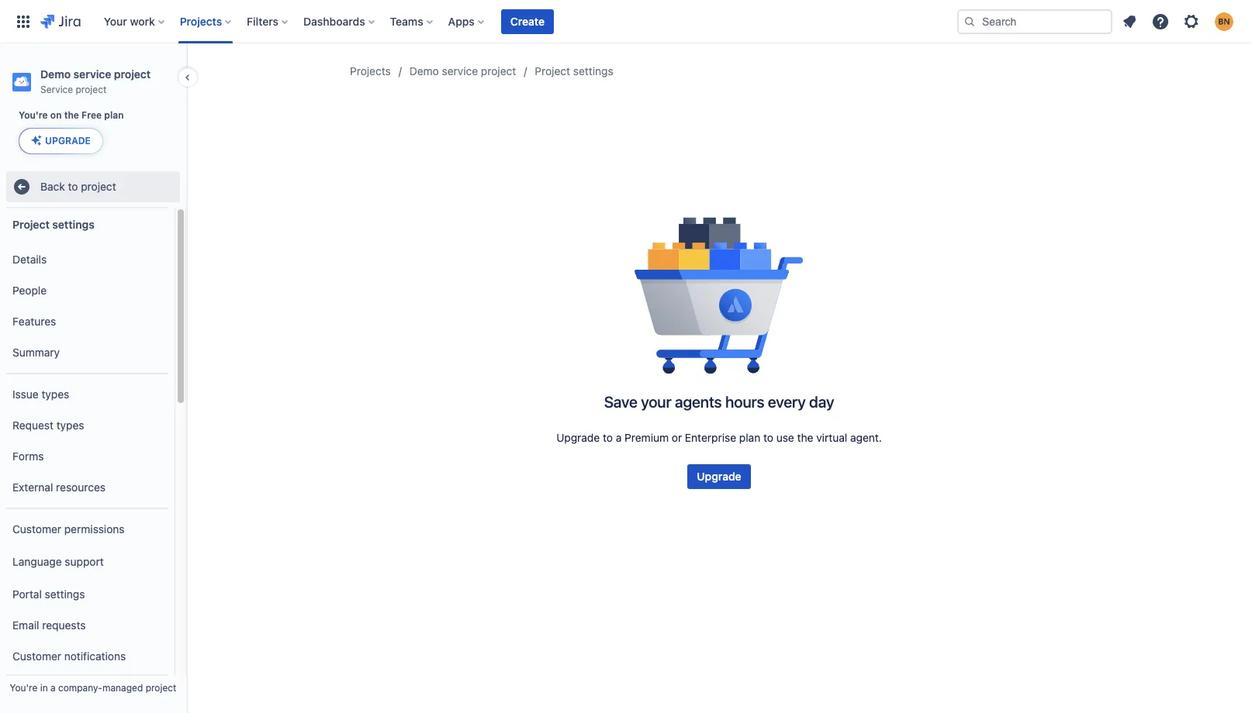 Task type: locate. For each thing, give the bounding box(es) containing it.
0 horizontal spatial a
[[50, 683, 56, 694]]

2 horizontal spatial to
[[763, 431, 773, 445]]

2 horizontal spatial upgrade
[[697, 470, 741, 483]]

the
[[64, 109, 79, 121], [797, 431, 813, 445]]

projects inside popup button
[[180, 14, 222, 28]]

upgrade to a premium or enterprise plan to use the virtual agent.
[[556, 431, 882, 445]]

project up details
[[12, 218, 50, 231]]

to
[[68, 180, 78, 193], [603, 431, 613, 445], [763, 431, 773, 445]]

external resources link
[[6, 473, 168, 504]]

project down primary element
[[481, 64, 516, 78]]

you're left in
[[10, 683, 37, 694]]

settings inside group
[[45, 588, 85, 601]]

types right issue
[[41, 388, 69, 401]]

1 vertical spatial project settings
[[12, 218, 94, 231]]

dashboards button
[[299, 9, 381, 34]]

1 vertical spatial types
[[56, 419, 84, 432]]

0 vertical spatial you're
[[19, 109, 48, 121]]

resources
[[56, 481, 105, 494]]

plan
[[104, 109, 124, 121], [739, 431, 760, 445]]

2 customer from the top
[[12, 650, 61, 663]]

appswitcher icon image
[[14, 12, 33, 31]]

0 horizontal spatial projects
[[180, 14, 222, 28]]

email
[[12, 619, 39, 632]]

2 vertical spatial settings
[[45, 588, 85, 601]]

demo inside 'demo service project service project'
[[40, 67, 71, 81]]

teams
[[390, 14, 423, 28]]

1 vertical spatial customer
[[12, 650, 61, 663]]

you're
[[19, 109, 48, 121], [10, 683, 37, 694]]

types down issue types link
[[56, 419, 84, 432]]

1 horizontal spatial service
[[442, 64, 478, 78]]

you're for you're on the free plan
[[19, 109, 48, 121]]

0 horizontal spatial the
[[64, 109, 79, 121]]

hours
[[725, 393, 764, 411]]

details link
[[6, 244, 168, 276]]

issue
[[12, 388, 39, 401]]

issue types link
[[6, 379, 168, 410]]

1 customer from the top
[[12, 523, 61, 536]]

project settings
[[535, 64, 613, 78], [12, 218, 94, 231]]

to inside back to project link
[[68, 180, 78, 193]]

demo up service at the left top of the page
[[40, 67, 71, 81]]

3 group from the top
[[6, 508, 168, 714]]

upgrade down upgrade to a premium or enterprise plan to use the virtual agent.
[[697, 470, 741, 483]]

project down 'your work' popup button
[[114, 67, 151, 81]]

1 horizontal spatial demo
[[409, 64, 439, 78]]

teams button
[[385, 9, 439, 34]]

settings
[[573, 64, 613, 78], [52, 218, 94, 231], [45, 588, 85, 601]]

customer permissions link
[[6, 514, 168, 545]]

1 vertical spatial project
[[12, 218, 50, 231]]

primary element
[[9, 0, 957, 43]]

customer up in
[[12, 650, 61, 663]]

people link
[[6, 276, 168, 307]]

projects link
[[350, 62, 391, 81]]

0 vertical spatial project
[[535, 64, 570, 78]]

0 vertical spatial the
[[64, 109, 79, 121]]

projects down dashboards popup button
[[350, 64, 391, 78]]

demo for demo service project
[[409, 64, 439, 78]]

0 vertical spatial a
[[616, 431, 622, 445]]

0 vertical spatial types
[[41, 388, 69, 401]]

1 horizontal spatial project settings
[[535, 64, 613, 78]]

you're in a company-managed project
[[10, 683, 176, 694]]

in
[[40, 683, 48, 694]]

people
[[12, 284, 47, 297]]

0 horizontal spatial project
[[12, 218, 50, 231]]

0 horizontal spatial demo
[[40, 67, 71, 81]]

1 horizontal spatial the
[[797, 431, 813, 445]]

customer up language
[[12, 523, 61, 536]]

1 vertical spatial the
[[797, 431, 813, 445]]

the right on
[[64, 109, 79, 121]]

a
[[616, 431, 622, 445], [50, 683, 56, 694]]

0 vertical spatial projects
[[180, 14, 222, 28]]

upgrade inside "link"
[[697, 470, 741, 483]]

customer for customer notifications
[[12, 650, 61, 663]]

to left use
[[763, 431, 773, 445]]

to right back
[[68, 180, 78, 193]]

request
[[12, 419, 53, 432]]

demo service project
[[409, 64, 516, 78]]

1 group from the top
[[6, 240, 168, 373]]

1 horizontal spatial a
[[616, 431, 622, 445]]

project settings down create button
[[535, 64, 613, 78]]

1 vertical spatial a
[[50, 683, 56, 694]]

1 horizontal spatial plan
[[739, 431, 760, 445]]

0 vertical spatial customer
[[12, 523, 61, 536]]

plan left use
[[739, 431, 760, 445]]

types
[[41, 388, 69, 401], [56, 419, 84, 432]]

2 vertical spatial upgrade
[[697, 470, 741, 483]]

1 horizontal spatial projects
[[350, 64, 391, 78]]

project right back
[[81, 180, 116, 193]]

language
[[12, 555, 62, 568]]

banner
[[0, 0, 1252, 43]]

customer
[[12, 523, 61, 536], [12, 650, 61, 663]]

upgrade down you're on the free plan on the top left
[[45, 135, 91, 147]]

features link
[[6, 307, 168, 338]]

1 vertical spatial projects
[[350, 64, 391, 78]]

project for back to project
[[81, 180, 116, 193]]

agents
[[675, 393, 722, 411]]

0 horizontal spatial service
[[73, 67, 111, 81]]

create button
[[501, 9, 554, 34]]

service for demo service project
[[442, 64, 478, 78]]

service up free
[[73, 67, 111, 81]]

enterprise
[[685, 431, 736, 445]]

projects
[[180, 14, 222, 28], [350, 64, 391, 78]]

1 vertical spatial you're
[[10, 683, 37, 694]]

0 vertical spatial settings
[[573, 64, 613, 78]]

0 horizontal spatial to
[[68, 180, 78, 193]]

issue types
[[12, 388, 69, 401]]

1 horizontal spatial upgrade
[[556, 431, 600, 445]]

upgrade
[[45, 135, 91, 147], [556, 431, 600, 445], [697, 470, 741, 483]]

Search field
[[957, 9, 1112, 34]]

2 group from the top
[[6, 373, 168, 508]]

0 horizontal spatial upgrade
[[45, 135, 91, 147]]

service
[[442, 64, 478, 78], [73, 67, 111, 81]]

your work button
[[99, 9, 170, 34]]

types for issue types
[[41, 388, 69, 401]]

you're on the free plan
[[19, 109, 124, 121]]

request types link
[[6, 410, 168, 442]]

1 horizontal spatial to
[[603, 431, 613, 445]]

save your agents hours every day
[[604, 393, 834, 411]]

settings for demo service project
[[573, 64, 613, 78]]

a right in
[[50, 683, 56, 694]]

service inside 'demo service project service project'
[[73, 67, 111, 81]]

projects right work
[[180, 14, 222, 28]]

customer notifications link
[[6, 642, 168, 673]]

back to project link
[[6, 172, 180, 203]]

0 vertical spatial upgrade
[[45, 135, 91, 147]]

project down create button
[[535, 64, 570, 78]]

customer notifications
[[12, 650, 126, 663]]

email requests
[[12, 619, 86, 632]]

demo down teams dropdown button
[[409, 64, 439, 78]]

project settings down back
[[12, 218, 94, 231]]

demo
[[409, 64, 439, 78], [40, 67, 71, 81]]

upgrade left premium
[[556, 431, 600, 445]]

apps button
[[443, 9, 490, 34]]

to down save
[[603, 431, 613, 445]]

jira image
[[40, 12, 80, 31], [40, 12, 80, 31]]

service down apps at the left of the page
[[442, 64, 478, 78]]

filters button
[[242, 9, 294, 34]]

summary
[[12, 346, 60, 359]]

project
[[481, 64, 516, 78], [114, 67, 151, 81], [76, 84, 107, 95], [81, 180, 116, 193], [146, 683, 176, 694]]

you're left on
[[19, 109, 48, 121]]

your
[[104, 14, 127, 28]]

plan right free
[[104, 109, 124, 121]]

0 horizontal spatial plan
[[104, 109, 124, 121]]

portal settings
[[12, 588, 85, 601]]

project
[[535, 64, 570, 78], [12, 218, 50, 231]]

a left premium
[[616, 431, 622, 445]]

on
[[50, 109, 62, 121]]

permissions
[[64, 523, 125, 536]]

group
[[6, 240, 168, 373], [6, 373, 168, 508], [6, 508, 168, 714]]

a for to
[[616, 431, 622, 445]]

the right use
[[797, 431, 813, 445]]

0 vertical spatial plan
[[104, 109, 124, 121]]

virtual
[[816, 431, 847, 445]]



Task type: describe. For each thing, give the bounding box(es) containing it.
1 horizontal spatial project
[[535, 64, 570, 78]]

company-
[[58, 683, 102, 694]]

filters
[[247, 14, 279, 28]]

projects button
[[175, 9, 237, 34]]

create
[[510, 14, 545, 28]]

group containing customer permissions
[[6, 508, 168, 714]]

back to project
[[40, 180, 116, 193]]

your profile and settings image
[[1215, 12, 1233, 31]]

1 vertical spatial upgrade
[[556, 431, 600, 445]]

a for in
[[50, 683, 56, 694]]

notifications
[[64, 650, 126, 663]]

or
[[672, 431, 682, 445]]

settings image
[[1182, 12, 1201, 31]]

your work
[[104, 14, 155, 28]]

demo service project service project
[[40, 67, 151, 95]]

apps
[[448, 14, 475, 28]]

agent.
[[850, 431, 882, 445]]

project for demo service project
[[481, 64, 516, 78]]

external
[[12, 481, 53, 494]]

external resources
[[12, 481, 105, 494]]

group containing details
[[6, 240, 168, 373]]

free
[[82, 109, 102, 121]]

help image
[[1151, 12, 1170, 31]]

language support link
[[6, 545, 168, 580]]

your
[[641, 393, 671, 411]]

upgrade inside button
[[45, 135, 91, 147]]

upgrade link
[[688, 465, 751, 489]]

forms
[[12, 450, 44, 463]]

project settings link
[[535, 62, 613, 81]]

language support
[[12, 555, 104, 568]]

premium
[[625, 431, 669, 445]]

project right managed
[[146, 683, 176, 694]]

demo service project link
[[409, 62, 516, 81]]

group containing issue types
[[6, 373, 168, 508]]

request types
[[12, 419, 84, 432]]

dashboards
[[303, 14, 365, 28]]

you're for you're in a company-managed project
[[10, 683, 37, 694]]

save
[[604, 393, 637, 411]]

work
[[130, 14, 155, 28]]

search image
[[963, 15, 976, 28]]

settings for language support
[[45, 588, 85, 601]]

use
[[776, 431, 794, 445]]

summary link
[[6, 338, 168, 369]]

project up free
[[76, 84, 107, 95]]

projects for projects link
[[350, 64, 391, 78]]

customer for customer permissions
[[12, 523, 61, 536]]

service for demo service project service project
[[73, 67, 111, 81]]

banner containing your work
[[0, 0, 1252, 43]]

to for project
[[68, 180, 78, 193]]

back
[[40, 180, 65, 193]]

managed
[[102, 683, 143, 694]]

day
[[809, 393, 834, 411]]

types for request types
[[56, 419, 84, 432]]

forms link
[[6, 442, 168, 473]]

projects for projects popup button
[[180, 14, 222, 28]]

details
[[12, 253, 47, 266]]

portal
[[12, 588, 42, 601]]

support
[[65, 555, 104, 568]]

1 vertical spatial settings
[[52, 218, 94, 231]]

requests
[[42, 619, 86, 632]]

service
[[40, 84, 73, 95]]

features
[[12, 315, 56, 328]]

0 vertical spatial project settings
[[535, 64, 613, 78]]

to for a
[[603, 431, 613, 445]]

0 horizontal spatial project settings
[[12, 218, 94, 231]]

every
[[768, 393, 806, 411]]

upgrade button
[[19, 129, 102, 154]]

portal settings link
[[6, 580, 168, 611]]

customer permissions
[[12, 523, 125, 536]]

project for demo service project service project
[[114, 67, 151, 81]]

demo for demo service project service project
[[40, 67, 71, 81]]

1 vertical spatial plan
[[739, 431, 760, 445]]

notifications image
[[1120, 12, 1139, 31]]

email requests link
[[6, 611, 168, 642]]



Task type: vqa. For each thing, say whether or not it's contained in the screenshot.
Save
yes



